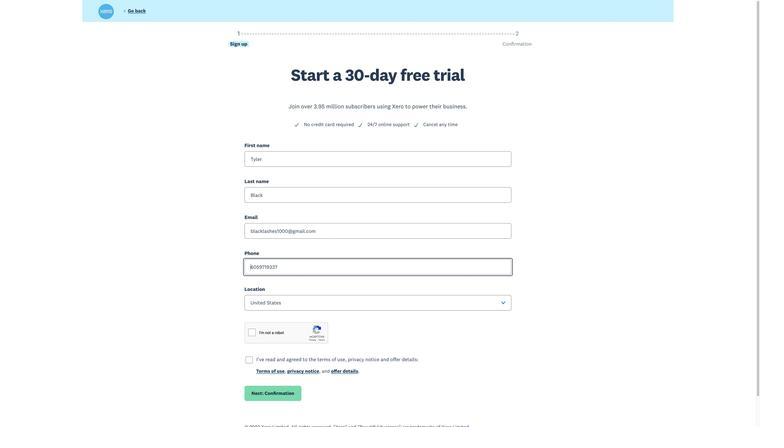 Task type: vqa. For each thing, say whether or not it's contained in the screenshot.
the bottom 'CUSTOMERS'
no



Task type: describe. For each thing, give the bounding box(es) containing it.
business.
[[444, 103, 468, 110]]

use
[[277, 368, 285, 374]]

confirmation inside button
[[265, 390, 295, 396]]

use,
[[338, 356, 347, 363]]

0 horizontal spatial offer
[[331, 368, 342, 374]]

Email email field
[[245, 223, 512, 239]]

0 horizontal spatial and
[[277, 356, 285, 363]]

1 , from the left
[[285, 368, 286, 374]]

online
[[379, 121, 392, 128]]

email
[[245, 214, 258, 220]]

support
[[393, 121, 410, 128]]

xero homepage image
[[98, 4, 114, 19]]

terms of use , privacy notice , and offer details .
[[256, 368, 360, 374]]

steps group
[[100, 30, 657, 67]]

24/7 online support
[[368, 121, 410, 128]]

xero
[[392, 103, 404, 110]]

cancel any time
[[424, 121, 458, 128]]

power
[[413, 103, 429, 110]]

read
[[266, 356, 276, 363]]

cancel
[[424, 121, 438, 128]]

sign
[[230, 41, 240, 47]]

first name
[[245, 142, 270, 149]]

1 horizontal spatial of
[[332, 356, 336, 363]]

join over 3.95 million subscribers using xero to power their business.
[[289, 103, 468, 110]]

phone
[[245, 250, 259, 256]]

24/7
[[368, 121, 378, 128]]

30-
[[345, 64, 370, 85]]

using
[[377, 103, 391, 110]]

go back button
[[124, 8, 146, 15]]

next: confirmation
[[252, 390, 295, 396]]

next:
[[252, 390, 264, 396]]

0 vertical spatial offer
[[391, 356, 401, 363]]

confirmation inside steps group
[[503, 41, 532, 47]]

included image for cancel any time
[[414, 123, 419, 128]]

1
[[238, 30, 240, 37]]

the
[[309, 356, 316, 363]]

1 horizontal spatial and
[[322, 368, 330, 374]]

location
[[245, 286, 265, 292]]

back
[[135, 8, 146, 14]]

free
[[401, 64, 430, 85]]

subscribers
[[346, 103, 376, 110]]

1 vertical spatial notice
[[305, 368, 320, 374]]

name for last name
[[256, 178, 269, 184]]

up
[[242, 41, 248, 47]]

details:
[[402, 356, 419, 363]]

start
[[291, 64, 330, 85]]

join
[[289, 103, 300, 110]]



Task type: locate. For each thing, give the bounding box(es) containing it.
to
[[406, 103, 411, 110], [303, 356, 308, 363]]

1 included image from the left
[[295, 123, 300, 128]]

1 vertical spatial of
[[272, 368, 276, 374]]

0 vertical spatial privacy
[[348, 356, 364, 363]]

2 horizontal spatial and
[[381, 356, 389, 363]]

1 vertical spatial offer
[[331, 368, 342, 374]]

0 vertical spatial notice
[[366, 356, 380, 363]]

sign up
[[230, 41, 248, 47]]

privacy up .
[[348, 356, 364, 363]]

3.95
[[314, 103, 325, 110]]

offer down i've read and agreed to the terms of use, privacy notice and offer details:
[[331, 368, 342, 374]]

included image for 24/7 online support
[[358, 123, 363, 128]]

terms
[[318, 356, 331, 363]]

0 vertical spatial name
[[257, 142, 270, 149]]

name
[[257, 142, 270, 149], [256, 178, 269, 184]]

.
[[359, 368, 360, 374]]

name right first
[[257, 142, 270, 149]]

0 horizontal spatial ,
[[285, 368, 286, 374]]

0 vertical spatial confirmation
[[503, 41, 532, 47]]

1 vertical spatial privacy
[[288, 368, 304, 374]]

confirmation down the 2
[[503, 41, 532, 47]]

1 vertical spatial name
[[256, 178, 269, 184]]

name right last
[[256, 178, 269, 184]]

0 horizontal spatial included image
[[295, 123, 300, 128]]

name for first name
[[257, 142, 270, 149]]

offer details link
[[331, 368, 359, 375]]

and
[[277, 356, 285, 363], [381, 356, 389, 363], [322, 368, 330, 374]]

a
[[333, 64, 342, 85]]

required
[[336, 121, 354, 128]]

confirmation right next:
[[265, 390, 295, 396]]

next: confirmation button
[[245, 386, 302, 401]]

united
[[251, 300, 266, 306]]

1 horizontal spatial notice
[[366, 356, 380, 363]]

1 vertical spatial confirmation
[[265, 390, 295, 396]]

2 horizontal spatial included image
[[414, 123, 419, 128]]

agreed
[[287, 356, 302, 363]]

2 included image from the left
[[358, 123, 363, 128]]

credit
[[312, 121, 324, 128]]

any
[[440, 121, 447, 128]]

first
[[245, 142, 256, 149]]

and left details:
[[381, 356, 389, 363]]

card
[[325, 121, 335, 128]]

1 horizontal spatial included image
[[358, 123, 363, 128]]

no
[[304, 121, 310, 128]]

0 horizontal spatial confirmation
[[265, 390, 295, 396]]

privacy down agreed
[[288, 368, 304, 374]]

1 horizontal spatial privacy
[[348, 356, 364, 363]]

included image left no
[[295, 123, 300, 128]]

First name text field
[[245, 151, 512, 167]]

0 horizontal spatial privacy
[[288, 368, 304, 374]]

0 vertical spatial to
[[406, 103, 411, 110]]

of left use,
[[332, 356, 336, 363]]

start a 30-day free trial region
[[100, 30, 657, 401]]

day
[[370, 64, 397, 85]]

,
[[285, 368, 286, 374], [320, 368, 321, 374]]

go back
[[128, 8, 146, 14]]

2 , from the left
[[320, 368, 321, 374]]

of
[[332, 356, 336, 363], [272, 368, 276, 374]]

i've read and agreed to the terms of use, privacy notice and offer details:
[[257, 356, 419, 363]]

no credit card required
[[304, 121, 354, 128]]

, left the privacy notice link
[[285, 368, 286, 374]]

last
[[245, 178, 255, 184]]

to left the
[[303, 356, 308, 363]]

3 included image from the left
[[414, 123, 419, 128]]

0 horizontal spatial notice
[[305, 368, 320, 374]]

to right xero
[[406, 103, 411, 110]]

terms
[[256, 368, 270, 374]]

1 horizontal spatial offer
[[391, 356, 401, 363]]

1 horizontal spatial confirmation
[[503, 41, 532, 47]]

their
[[430, 103, 442, 110]]

trial
[[434, 64, 465, 85]]

details
[[343, 368, 359, 374]]

notice
[[366, 356, 380, 363], [305, 368, 320, 374]]

0 horizontal spatial to
[[303, 356, 308, 363]]

offer
[[391, 356, 401, 363], [331, 368, 342, 374]]

2
[[516, 30, 519, 37]]

of left use
[[272, 368, 276, 374]]

over
[[301, 103, 313, 110]]

1 horizontal spatial to
[[406, 103, 411, 110]]

included image left 24/7
[[358, 123, 363, 128]]

, down terms
[[320, 368, 321, 374]]

privacy
[[348, 356, 364, 363], [288, 368, 304, 374]]

i've
[[257, 356, 264, 363]]

start a 30-day free trial
[[291, 64, 465, 85]]

time
[[448, 121, 458, 128]]

united states
[[251, 300, 281, 306]]

included image
[[295, 123, 300, 128], [358, 123, 363, 128], [414, 123, 419, 128]]

1 horizontal spatial ,
[[320, 368, 321, 374]]

offer left details:
[[391, 356, 401, 363]]

and right read
[[277, 356, 285, 363]]

million
[[327, 103, 344, 110]]

Phone text field
[[245, 259, 512, 275]]

0 vertical spatial of
[[332, 356, 336, 363]]

and down terms
[[322, 368, 330, 374]]

included image left cancel
[[414, 123, 419, 128]]

0 horizontal spatial of
[[272, 368, 276, 374]]

1 vertical spatial to
[[303, 356, 308, 363]]

confirmation
[[503, 41, 532, 47], [265, 390, 295, 396]]

states
[[267, 300, 281, 306]]

last name
[[245, 178, 269, 184]]

terms of use link
[[256, 368, 285, 375]]

go
[[128, 8, 134, 14]]

included image for no credit card required
[[295, 123, 300, 128]]

privacy notice link
[[288, 368, 320, 375]]

Last name text field
[[245, 187, 512, 203]]



